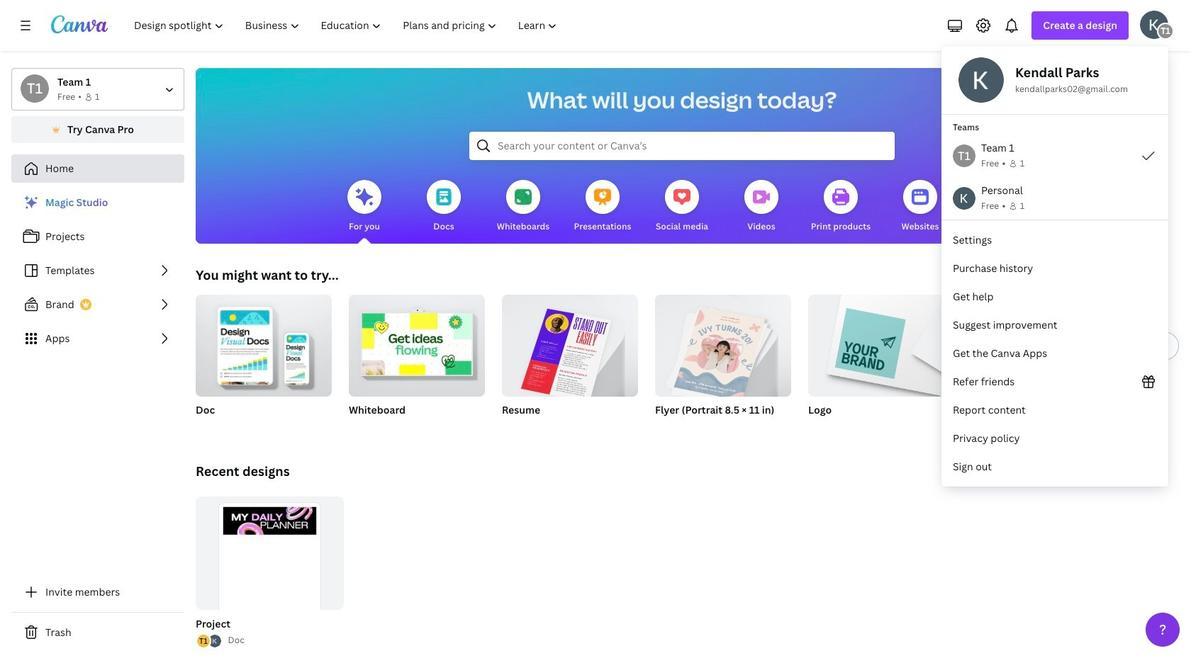 Task type: vqa. For each thing, say whether or not it's contained in the screenshot.
bottom info
no



Task type: describe. For each thing, give the bounding box(es) containing it.
1 number of team members element from the top
[[1006, 154, 1025, 171]]

Search search field
[[498, 133, 866, 160]]

team 1 element inside the switch to another team button
[[21, 74, 49, 103]]

kendall parks image
[[1140, 11, 1168, 39]]

1 option from the top
[[942, 135, 1168, 177]]

change team list box
[[942, 135, 1168, 220]]

2 horizontal spatial team 1 element
[[1157, 23, 1174, 40]]

team 1 image for the team 1 element in change team "list box"
[[953, 145, 976, 167]]

team 1 element inside change team "list box"
[[953, 145, 976, 167]]

Switch to another team button
[[11, 68, 184, 111]]

2 option from the top
[[942, 177, 1168, 220]]



Task type: locate. For each thing, give the bounding box(es) containing it.
team 1 image inside change team "list box"
[[953, 145, 976, 167]]

1 horizontal spatial list
[[196, 634, 222, 650]]

2 horizontal spatial list
[[942, 226, 1168, 481]]

team 1 image
[[1157, 23, 1174, 40]]

list
[[11, 189, 184, 353], [942, 226, 1168, 481], [196, 634, 222, 650]]

None search field
[[469, 132, 895, 160]]

0 vertical spatial team 1 element
[[1157, 23, 1174, 40]]

2 vertical spatial team 1 element
[[953, 145, 976, 167]]

0 horizontal spatial list
[[11, 189, 184, 353]]

team 1 image
[[21, 74, 49, 103], [953, 145, 976, 167]]

top level navigation element
[[125, 11, 570, 40]]

1 horizontal spatial team 1 element
[[953, 145, 976, 167]]

option
[[942, 135, 1168, 177], [942, 177, 1168, 220]]

2 number of team members element from the top
[[1006, 196, 1025, 213]]

0 vertical spatial number of team members element
[[1006, 154, 1025, 171]]

number of team members element
[[1006, 154, 1025, 171], [1006, 196, 1025, 213]]

group
[[196, 289, 332, 435], [196, 289, 332, 397], [349, 289, 485, 435], [349, 289, 485, 397], [502, 289, 638, 435], [502, 289, 638, 403], [655, 289, 791, 435], [655, 289, 791, 402], [808, 295, 944, 435], [808, 295, 944, 397], [961, 295, 1098, 435], [1115, 295, 1191, 435], [193, 497, 344, 650], [196, 497, 344, 648]]

team 1 image for the team 1 element inside the the switch to another team button
[[21, 74, 49, 103]]

0 vertical spatial team 1 image
[[21, 74, 49, 103]]

1 vertical spatial team 1 image
[[953, 145, 976, 167]]

1 vertical spatial number of team members element
[[1006, 196, 1025, 213]]

team 1 image inside the switch to another team button
[[21, 74, 49, 103]]

0 horizontal spatial team 1 element
[[21, 74, 49, 103]]

1 vertical spatial team 1 element
[[21, 74, 49, 103]]

team 1 element
[[1157, 23, 1174, 40], [21, 74, 49, 103], [953, 145, 976, 167]]

1 horizontal spatial team 1 image
[[953, 145, 976, 167]]

0 horizontal spatial team 1 image
[[21, 74, 49, 103]]

menu
[[942, 46, 1168, 487]]



